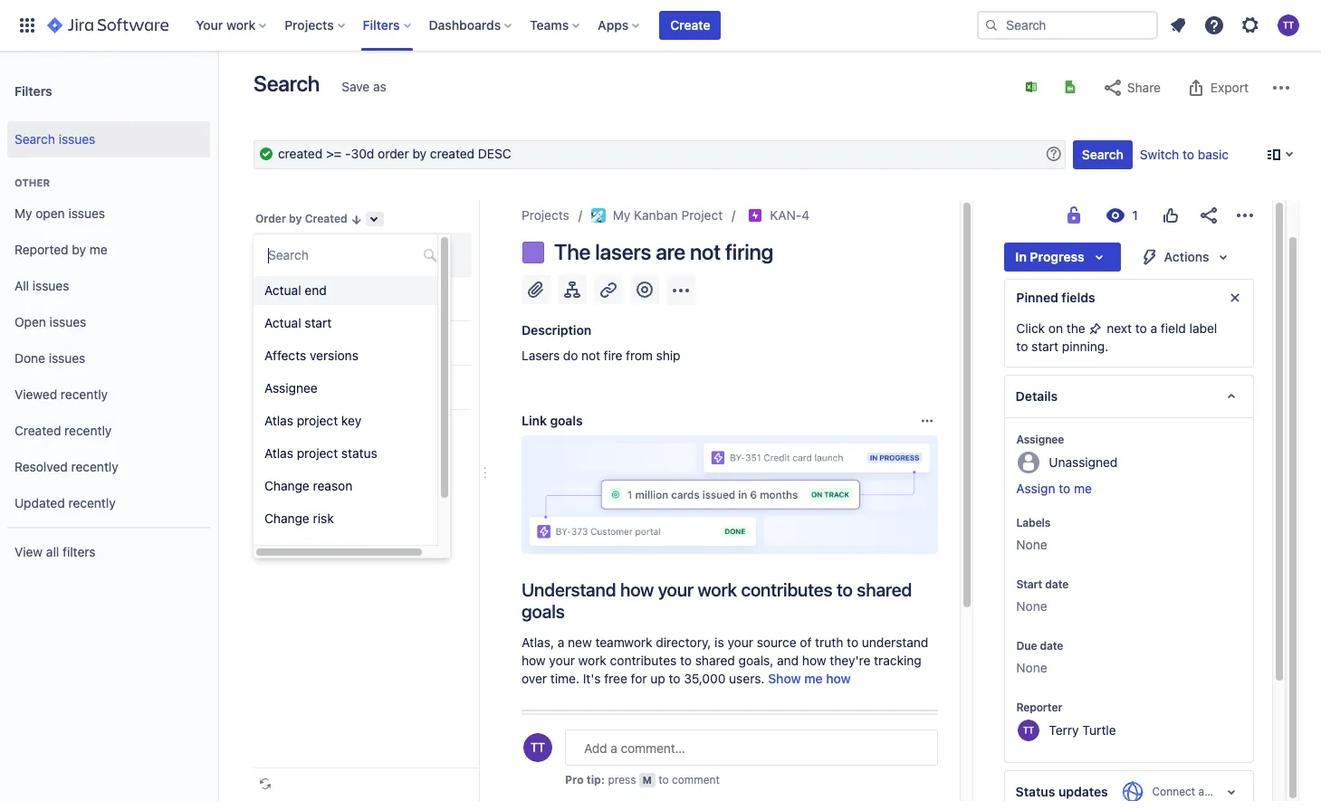 Task type: describe. For each thing, give the bounding box(es) containing it.
by for order
[[289, 212, 302, 226]]

updated
[[14, 495, 65, 511]]

0 horizontal spatial are
[[323, 256, 341, 271]]

link goals image
[[634, 279, 656, 301]]

switch to basic link
[[1141, 147, 1229, 162]]

connect an atlas project
[[1153, 786, 1279, 799]]

updated recently
[[14, 495, 116, 511]]

atlas project status
[[265, 446, 378, 461]]

summary] for [task 2: add task summary]
[[363, 300, 422, 315]]

resolved recently
[[14, 459, 118, 474]]

vote options: no one has voted for this issue yet. image
[[1161, 205, 1182, 227]]

save as
[[342, 79, 387, 94]]

create
[[671, 17, 711, 33]]

search issues link
[[7, 121, 210, 158]]

terry
[[1050, 723, 1080, 738]]

date for start date none
[[1046, 578, 1069, 592]]

my open issues
[[14, 205, 105, 221]]

my kanban project image
[[591, 208, 606, 223]]

assign to me button
[[1017, 480, 1236, 498]]

0 horizontal spatial start
[[305, 315, 332, 331]]

my kanban project link
[[591, 205, 723, 227]]

date for due date none
[[1040, 640, 1064, 653]]

change for change reason
[[265, 478, 310, 494]]

in progress button
[[1005, 243, 1121, 272]]

all
[[14, 278, 29, 293]]

project
[[682, 207, 723, 223]]

issues for open issues
[[50, 314, 86, 329]]

kan-4 link
[[770, 205, 810, 227]]

fire
[[604, 348, 623, 363]]

task image
[[259, 281, 274, 295]]

do
[[563, 348, 578, 363]]

profile image of terry turtle image
[[524, 734, 553, 763]]

order by created link
[[254, 207, 366, 229]]

[epic:
[[259, 389, 292, 404]]

change for change type
[[265, 544, 310, 559]]

turtle
[[1083, 723, 1117, 738]]

actual end
[[265, 283, 327, 298]]

other group
[[7, 158, 210, 527]]

0 vertical spatial search
[[254, 71, 320, 96]]

risk
[[313, 511, 334, 526]]

open issues
[[14, 314, 86, 329]]

on
[[1049, 321, 1064, 336]]

actual start
[[265, 315, 332, 331]]

change for change risk
[[265, 511, 310, 526]]

terry turtle
[[1050, 723, 1117, 738]]

your profile and settings image
[[1278, 14, 1300, 36]]

due
[[1017, 640, 1038, 653]]

actions button
[[1129, 243, 1246, 272]]

dashboards
[[429, 17, 501, 33]]

kan- for [task 1: add task summary]
[[280, 326, 309, 340]]

kan- for the lasers are not firing
[[280, 237, 309, 251]]

created inside created recently link
[[14, 423, 61, 438]]

switch
[[1141, 147, 1180, 162]]

pinned fields
[[1017, 290, 1096, 305]]

1 horizontal spatial lasers
[[596, 239, 652, 265]]

the
[[1067, 321, 1086, 336]]

switch to basic
[[1141, 147, 1229, 162]]

details element
[[1005, 375, 1255, 419]]

2 vertical spatial add
[[296, 389, 319, 404]]

from
[[626, 348, 653, 363]]

open in microsoft excel image
[[1025, 80, 1039, 94]]

open
[[14, 314, 46, 329]]

0 horizontal spatial firing
[[367, 256, 397, 271]]

reporter
[[1017, 701, 1063, 715]]

project for key
[[297, 413, 338, 429]]

me for assign to me
[[1075, 481, 1093, 497]]

issues for search issues
[[59, 131, 95, 146]]

hide message image
[[1225, 287, 1247, 309]]

view all filters
[[14, 544, 96, 560]]

1 horizontal spatial assignee
[[1017, 433, 1065, 447]]

issues for all issues
[[32, 278, 69, 293]]

1 horizontal spatial not
[[582, 348, 601, 363]]

link goals
[[522, 413, 583, 429]]

search button
[[1073, 140, 1133, 169]]

start inside next to a field label to start pinning.
[[1032, 339, 1059, 354]]

recently for created recently
[[64, 423, 112, 438]]

m
[[643, 775, 652, 786]]

actual for actual end
[[265, 283, 301, 298]]

start
[[1017, 578, 1043, 592]]

4 inside kan-4 link
[[802, 207, 810, 223]]

epic image for [epic: add epic summary]
[[259, 370, 274, 384]]

appswitcher icon image
[[16, 14, 38, 36]]

all
[[46, 544, 59, 560]]

0 horizontal spatial filters
[[14, 83, 52, 98]]

apps
[[598, 17, 629, 33]]

attach image
[[525, 279, 547, 301]]

summary] for [task 1: add task summary]
[[362, 344, 420, 360]]

type
[[313, 544, 339, 559]]

none for due date none
[[1017, 660, 1048, 676]]

export button
[[1177, 73, 1258, 102]]

filters button
[[358, 11, 418, 40]]

reason
[[313, 478, 353, 494]]

tip:
[[587, 774, 605, 787]]

Add a comment… field
[[565, 730, 939, 767]]

next
[[1107, 321, 1133, 336]]

status updates element
[[1005, 771, 1279, 802]]

work
[[226, 17, 256, 33]]

done issues
[[14, 350, 86, 366]]

default image
[[423, 248, 438, 263]]

reported by me
[[14, 242, 108, 257]]

create button
[[660, 11, 722, 40]]

teams button
[[525, 11, 587, 40]]

primary element
[[11, 0, 978, 51]]

an
[[1199, 786, 1212, 799]]

[task for [task 1: add task summary]
[[259, 344, 291, 360]]

view
[[14, 544, 43, 560]]

order
[[256, 212, 286, 226]]

search image
[[985, 18, 999, 33]]

me for reported by me
[[90, 242, 108, 257]]

0 horizontal spatial the lasers are not firing
[[259, 256, 397, 271]]

search issues group
[[7, 116, 210, 163]]

assign to me
[[1017, 481, 1093, 497]]

1 horizontal spatial the lasers are not firing
[[554, 239, 774, 265]]

3
[[309, 282, 316, 295]]

pro
[[565, 774, 584, 787]]

kanban
[[634, 207, 678, 223]]

press
[[608, 774, 636, 787]]

[task 2: add task summary]
[[259, 300, 422, 315]]

epic image
[[749, 208, 763, 223]]

reported
[[14, 242, 69, 257]]

status
[[1017, 785, 1057, 800]]

kan- left copy link to issue icon
[[770, 207, 802, 223]]

view all filters link
[[7, 535, 210, 571]]

assignee pin to top. only you can see pinned fields. image
[[1068, 433, 1083, 448]]

status
[[342, 446, 378, 461]]

kan- for [epic: add epic summary]
[[280, 371, 309, 384]]

0 horizontal spatial not
[[345, 256, 364, 271]]

updates
[[1060, 785, 1109, 800]]

small image
[[349, 213, 364, 227]]

epic
[[323, 389, 347, 404]]

unassigned
[[1050, 454, 1118, 470]]

help image
[[1204, 14, 1226, 36]]

in progress
[[1016, 249, 1085, 265]]

field
[[1161, 321, 1187, 336]]

atlas project key
[[265, 413, 362, 429]]

resolved recently link
[[7, 449, 210, 486]]



Task type: vqa. For each thing, say whether or not it's contained in the screenshot.
the Archive
no



Task type: locate. For each thing, give the bounding box(es) containing it.
Search field
[[978, 11, 1159, 40], [263, 243, 442, 268]]

2
[[309, 326, 316, 340]]

ship
[[657, 348, 681, 363]]

created left small "icon"
[[305, 212, 348, 226]]

none down due
[[1017, 660, 1048, 676]]

filters up search issues
[[14, 83, 52, 98]]

notifications image
[[1168, 14, 1190, 36]]

1 vertical spatial start
[[1032, 339, 1059, 354]]

kan- up 1:
[[280, 326, 309, 340]]

kan-3
[[277, 282, 316, 295]]

0 vertical spatial by
[[289, 212, 302, 226]]

actions image
[[1235, 205, 1257, 227]]

add right 1:
[[307, 344, 330, 360]]

none inside start date none
[[1017, 599, 1048, 614]]

search up other
[[14, 131, 55, 146]]

date
[[1046, 578, 1069, 592], [1040, 640, 1064, 653]]

4 down order by created link
[[309, 237, 316, 251]]

pinning.
[[1063, 339, 1109, 354]]

0 vertical spatial 4
[[802, 207, 810, 223]]

kan- for [task 2: add task summary]
[[280, 282, 309, 295]]

connect
[[1153, 786, 1196, 799]]

3 change from the top
[[265, 544, 310, 559]]

epic image
[[259, 236, 274, 251], [259, 370, 274, 384]]

atlas down the [epic:
[[265, 413, 294, 429]]

status updates
[[1017, 785, 1109, 800]]

copy link to issue image
[[807, 207, 821, 222]]

task for 2:
[[335, 300, 360, 315]]

0 vertical spatial task
[[335, 300, 360, 315]]

add down 1
[[296, 389, 319, 404]]

project right an
[[1243, 786, 1279, 799]]

search down projects dropdown button on the left
[[254, 71, 320, 96]]

1 vertical spatial by
[[72, 242, 86, 257]]

issues right open
[[68, 205, 105, 221]]

project for status
[[297, 446, 338, 461]]

comment
[[672, 774, 720, 787]]

1 horizontal spatial are
[[656, 239, 686, 265]]

kan- up 2:
[[280, 282, 309, 295]]

search
[[254, 71, 320, 96], [14, 131, 55, 146], [1082, 147, 1124, 162]]

1 horizontal spatial firing
[[726, 239, 774, 265]]

0 vertical spatial created
[[305, 212, 348, 226]]

atlas inside the status updates element
[[1215, 786, 1240, 799]]

pro tip: press m to comment
[[565, 774, 720, 787]]

actual for actual start
[[265, 315, 301, 331]]

0 vertical spatial kan-4
[[770, 207, 810, 223]]

2 horizontal spatial not
[[690, 239, 721, 265]]

epic image down order
[[259, 236, 274, 251]]

issues right all
[[32, 278, 69, 293]]

share image
[[1199, 205, 1220, 227]]

0 horizontal spatial lasers
[[285, 256, 320, 271]]

projects for projects 'link'
[[522, 207, 570, 223]]

to for assign
[[1059, 481, 1071, 497]]

versions
[[310, 348, 359, 363]]

my inside other 'group'
[[14, 205, 32, 221]]

are up end
[[323, 256, 341, 271]]

settings image
[[1240, 14, 1262, 36]]

1 actual from the top
[[265, 283, 301, 298]]

filters
[[363, 17, 400, 33], [14, 83, 52, 98]]

1 vertical spatial 4
[[309, 237, 316, 251]]

search for the search "button"
[[1082, 147, 1124, 162]]

by right order
[[289, 212, 302, 226]]

viewed recently link
[[7, 377, 210, 413]]

assignee down affects
[[265, 381, 318, 396]]

lasers up kan-3
[[285, 256, 320, 271]]

1 vertical spatial projects
[[522, 207, 570, 223]]

change type
[[265, 544, 339, 559]]

0 vertical spatial search field
[[978, 11, 1159, 40]]

add a child issue image
[[562, 279, 583, 301]]

[task for [task 2: add task summary]
[[259, 300, 291, 315]]

epic image for the lasers are not firing
[[259, 236, 274, 251]]

1 horizontal spatial by
[[289, 212, 302, 226]]

0 vertical spatial summary]
[[363, 300, 422, 315]]

progress
[[1031, 249, 1085, 265]]

change down change risk
[[265, 544, 310, 559]]

kan- down affects
[[280, 371, 309, 384]]

issues inside group
[[59, 131, 95, 146]]

actual up 2:
[[265, 283, 301, 298]]

me inside "button"
[[1075, 481, 1093, 497]]

the lasers are not firing up end
[[259, 256, 397, 271]]

link
[[522, 413, 547, 429]]

1 horizontal spatial my
[[613, 207, 631, 223]]

2 vertical spatial search
[[1082, 147, 1124, 162]]

project down [epic: add epic summary]
[[297, 413, 338, 429]]

date inside start date none
[[1046, 578, 1069, 592]]

1 vertical spatial kan-4
[[277, 237, 316, 251]]

your
[[196, 17, 223, 33]]

2 vertical spatial summary]
[[351, 389, 409, 404]]

recently for resolved recently
[[71, 459, 118, 474]]

kan-2
[[277, 326, 316, 340]]

search issues
[[14, 131, 95, 146]]

1
[[309, 371, 314, 384]]

other
[[14, 177, 50, 188]]

2 change from the top
[[265, 511, 310, 526]]

are down my kanban project
[[656, 239, 686, 265]]

0 horizontal spatial me
[[90, 242, 108, 257]]

1 none from the top
[[1017, 537, 1048, 553]]

none down the start
[[1017, 599, 1048, 614]]

0 vertical spatial change
[[265, 478, 310, 494]]

1 vertical spatial task
[[334, 344, 358, 360]]

0 vertical spatial add
[[309, 300, 332, 315]]

recently for viewed recently
[[61, 387, 108, 402]]

lasers up link goals image on the top left of the page
[[596, 239, 652, 265]]

to inside "button"
[[1059, 481, 1071, 497]]

4 right epic image
[[802, 207, 810, 223]]

none down labels
[[1017, 537, 1048, 553]]

not down small "icon"
[[345, 256, 364, 271]]

to for switch
[[1183, 147, 1195, 162]]

task image
[[259, 325, 274, 340]]

0 vertical spatial actual
[[265, 283, 301, 298]]

filters up the as
[[363, 17, 400, 33]]

my left open
[[14, 205, 32, 221]]

1 vertical spatial me
[[1075, 481, 1093, 497]]

start
[[305, 315, 332, 331], [1032, 339, 1059, 354]]

2:
[[294, 300, 305, 315]]

[task
[[259, 300, 291, 315], [259, 344, 291, 360]]

projects button
[[279, 11, 352, 40]]

atlas for atlas project status
[[265, 446, 294, 461]]

change up change type
[[265, 511, 310, 526]]

goals
[[550, 413, 583, 429]]

0 horizontal spatial projects
[[285, 17, 334, 33]]

0 horizontal spatial assignee
[[265, 381, 318, 396]]

search left switch at the right
[[1082, 147, 1124, 162]]

0 vertical spatial projects
[[285, 17, 334, 33]]

epic image up the [epic:
[[259, 370, 274, 384]]

0 horizontal spatial the
[[259, 256, 281, 271]]

by inside reported by me link
[[72, 242, 86, 257]]

2 vertical spatial none
[[1017, 660, 1048, 676]]

0 horizontal spatial 4
[[309, 237, 316, 251]]

1 vertical spatial filters
[[14, 83, 52, 98]]

1 horizontal spatial projects
[[522, 207, 570, 223]]

1 vertical spatial assignee
[[1017, 433, 1065, 447]]

add for 1:
[[307, 344, 330, 360]]

to for next
[[1136, 321, 1148, 336]]

change up change risk
[[265, 478, 310, 494]]

filters
[[63, 544, 96, 560]]

pinned
[[1017, 290, 1059, 305]]

fields
[[1062, 290, 1096, 305]]

1 [task from the top
[[259, 300, 291, 315]]

firing down epic image
[[726, 239, 774, 265]]

[task down task icon
[[259, 300, 291, 315]]

1 vertical spatial none
[[1017, 599, 1048, 614]]

issues up the my open issues
[[59, 131, 95, 146]]

1 vertical spatial search field
[[263, 243, 442, 268]]

dashboards button
[[424, 11, 519, 40]]

0 vertical spatial assignee
[[265, 381, 318, 396]]

issues inside "link"
[[49, 350, 86, 366]]

2 horizontal spatial search
[[1082, 147, 1124, 162]]

created down viewed
[[14, 423, 61, 438]]

add
[[309, 300, 332, 315], [307, 344, 330, 360], [296, 389, 319, 404]]

not down project
[[690, 239, 721, 265]]

my for my open issues
[[14, 205, 32, 221]]

1 vertical spatial actual
[[265, 315, 301, 331]]

2 [task from the top
[[259, 344, 291, 360]]

issues for done issues
[[49, 350, 86, 366]]

summary] up [task 1: add task summary] on the left top of page
[[363, 300, 422, 315]]

to down click at the right
[[1017, 339, 1029, 354]]

0 vertical spatial project
[[297, 413, 338, 429]]

0 vertical spatial me
[[90, 242, 108, 257]]

atlas up change reason
[[265, 446, 294, 461]]

issues
[[59, 131, 95, 146], [68, 205, 105, 221], [32, 278, 69, 293], [50, 314, 86, 329], [49, 350, 86, 366]]

summary] up key
[[351, 389, 409, 404]]

search field down small "icon"
[[263, 243, 442, 268]]

save
[[342, 79, 370, 94]]

search inside "button"
[[1082, 147, 1124, 162]]

share
[[1128, 80, 1162, 95]]

0 vertical spatial start
[[305, 315, 332, 331]]

recently down resolved recently link
[[68, 495, 116, 511]]

change reason
[[265, 478, 353, 494]]

to left the "a"
[[1136, 321, 1148, 336]]

project inside the status updates element
[[1243, 786, 1279, 799]]

not right do
[[582, 348, 601, 363]]

the lasers are not firing down my kanban project link
[[554, 239, 774, 265]]

by right reported
[[72, 242, 86, 257]]

2 vertical spatial change
[[265, 544, 310, 559]]

0 horizontal spatial my
[[14, 205, 32, 221]]

[task down task image
[[259, 344, 291, 360]]

1 horizontal spatial search
[[254, 71, 320, 96]]

me down my open issues link
[[90, 242, 108, 257]]

in
[[1016, 249, 1027, 265]]

as
[[373, 79, 387, 94]]

viewed
[[14, 387, 57, 402]]

1 vertical spatial epic image
[[259, 370, 274, 384]]

recently down created recently link
[[71, 459, 118, 474]]

filters inside filters dropdown button
[[363, 17, 400, 33]]

kan-4 right epic image
[[770, 207, 810, 223]]

search field inside banner
[[978, 11, 1159, 40]]

the up task icon
[[259, 256, 281, 271]]

jira software image
[[47, 14, 169, 36], [47, 14, 169, 36]]

1 horizontal spatial the
[[554, 239, 591, 265]]

created inside order by created link
[[305, 212, 348, 226]]

assign
[[1017, 481, 1056, 497]]

1 vertical spatial search
[[14, 131, 55, 146]]

issues up viewed recently
[[49, 350, 86, 366]]

apps button
[[593, 11, 647, 40]]

1 change from the top
[[265, 478, 310, 494]]

a
[[1151, 321, 1158, 336]]

order by created
[[256, 212, 348, 226]]

none inside due date none
[[1017, 660, 1048, 676]]

details
[[1017, 389, 1059, 404]]

1 vertical spatial atlas
[[265, 446, 294, 461]]

by inside order by created link
[[289, 212, 302, 226]]

projects left my kanban project icon
[[522, 207, 570, 223]]

1 horizontal spatial kan-4
[[770, 207, 810, 223]]

me down unassigned
[[1075, 481, 1093, 497]]

1 vertical spatial add
[[307, 344, 330, 360]]

the up add a child issue image
[[554, 239, 591, 265]]

your work
[[196, 17, 256, 33]]

change risk
[[265, 511, 334, 526]]

0 horizontal spatial kan-4
[[277, 237, 316, 251]]

1 epic image from the top
[[259, 236, 274, 251]]

open in google sheets image
[[1064, 80, 1078, 94]]

lasers do not fire from ship
[[522, 348, 681, 363]]

1 vertical spatial created
[[14, 423, 61, 438]]

date inside due date none
[[1040, 640, 1064, 653]]

end
[[305, 283, 327, 298]]

2 vertical spatial atlas
[[1215, 786, 1240, 799]]

me inside other 'group'
[[90, 242, 108, 257]]

2 epic image from the top
[[259, 370, 274, 384]]

my kanban project
[[613, 207, 723, 223]]

atlas for atlas project key
[[265, 413, 294, 429]]

actual left 2
[[265, 315, 301, 331]]

to
[[1183, 147, 1195, 162], [1136, 321, 1148, 336], [1017, 339, 1029, 354], [1059, 481, 1071, 497], [659, 774, 669, 787]]

task
[[335, 300, 360, 315], [334, 344, 358, 360]]

add for 2:
[[309, 300, 332, 315]]

none for start date none
[[1017, 599, 1048, 614]]

affects
[[265, 348, 306, 363]]

none inside labels none
[[1017, 537, 1048, 553]]

1 horizontal spatial me
[[1075, 481, 1093, 497]]

0 vertical spatial date
[[1046, 578, 1069, 592]]

1 vertical spatial date
[[1040, 640, 1064, 653]]

click
[[1017, 321, 1046, 336]]

your work button
[[190, 11, 274, 40]]

updated recently link
[[7, 486, 210, 522]]

my for my kanban project
[[613, 207, 631, 223]]

0 vertical spatial epic image
[[259, 236, 274, 251]]

1 vertical spatial [task
[[259, 344, 291, 360]]

by for reported
[[72, 242, 86, 257]]

1 vertical spatial summary]
[[362, 344, 420, 360]]

none
[[1017, 537, 1048, 553], [1017, 599, 1048, 614], [1017, 660, 1048, 676]]

created recently link
[[7, 413, 210, 449]]

description
[[522, 323, 592, 338]]

all issues
[[14, 278, 69, 293]]

0 vertical spatial filters
[[363, 17, 400, 33]]

0 horizontal spatial search
[[14, 131, 55, 146]]

3 none from the top
[[1017, 660, 1048, 676]]

atlas
[[265, 413, 294, 429], [265, 446, 294, 461], [1215, 786, 1240, 799]]

export
[[1211, 80, 1249, 95]]

2 actual from the top
[[265, 315, 301, 331]]

click on the
[[1017, 321, 1089, 336]]

projects inside projects dropdown button
[[285, 17, 334, 33]]

assignee left assignee pin to top. only you can see pinned fields. icon
[[1017, 433, 1065, 447]]

0 horizontal spatial search field
[[263, 243, 442, 268]]

search for search issues
[[14, 131, 55, 146]]

banner
[[0, 0, 1322, 51]]

actions
[[1165, 249, 1210, 265]]

share link
[[1094, 73, 1171, 102]]

actual
[[265, 283, 301, 298], [265, 315, 301, 331]]

0 vertical spatial atlas
[[265, 413, 294, 429]]

1 horizontal spatial start
[[1032, 339, 1059, 354]]

me
[[90, 242, 108, 257], [1075, 481, 1093, 497]]

to right m
[[659, 774, 669, 787]]

search inside 'link'
[[14, 131, 55, 146]]

my
[[14, 205, 32, 221], [613, 207, 631, 223]]

issues right the open
[[50, 314, 86, 329]]

recently down viewed recently link
[[64, 423, 112, 438]]

open
[[36, 205, 65, 221]]

by
[[289, 212, 302, 226], [72, 242, 86, 257]]

0 horizontal spatial created
[[14, 423, 61, 438]]

search field up open in google sheets image
[[978, 11, 1159, 40]]

summary] right versions
[[362, 344, 420, 360]]

0 horizontal spatial by
[[72, 242, 86, 257]]

banner containing your work
[[0, 0, 1322, 51]]

created
[[305, 212, 348, 226], [14, 423, 61, 438]]

0 vertical spatial [task
[[259, 300, 291, 315]]

recently up the created recently
[[61, 387, 108, 402]]

kan-1
[[277, 371, 314, 384]]

1 horizontal spatial search field
[[978, 11, 1159, 40]]

2 none from the top
[[1017, 599, 1048, 614]]

atlas right an
[[1215, 786, 1240, 799]]

kan- down order by created
[[280, 237, 309, 251]]

recently for updated recently
[[68, 495, 116, 511]]

1 vertical spatial change
[[265, 511, 310, 526]]

labels none
[[1017, 516, 1051, 553]]

task for 1:
[[334, 344, 358, 360]]

kan-4 down order by created
[[277, 237, 316, 251]]

my right my kanban project icon
[[613, 207, 631, 223]]

1 horizontal spatial filters
[[363, 17, 400, 33]]

to right assign
[[1059, 481, 1071, 497]]

projects for projects dropdown button on the left
[[285, 17, 334, 33]]

to left basic
[[1183, 147, 1195, 162]]

projects right work
[[285, 17, 334, 33]]

project down atlas project key
[[297, 446, 338, 461]]

None text field
[[254, 140, 1066, 169]]

1 vertical spatial project
[[297, 446, 338, 461]]

1 horizontal spatial created
[[305, 212, 348, 226]]

2 vertical spatial project
[[1243, 786, 1279, 799]]

0 vertical spatial none
[[1017, 537, 1048, 553]]

firing left default "icon"
[[367, 256, 397, 271]]

add down end
[[309, 300, 332, 315]]

date right due
[[1040, 640, 1064, 653]]

date right the start
[[1046, 578, 1069, 592]]

1 horizontal spatial 4
[[802, 207, 810, 223]]

sidebar navigation image
[[198, 72, 237, 109]]

basic
[[1198, 147, 1229, 162]]



